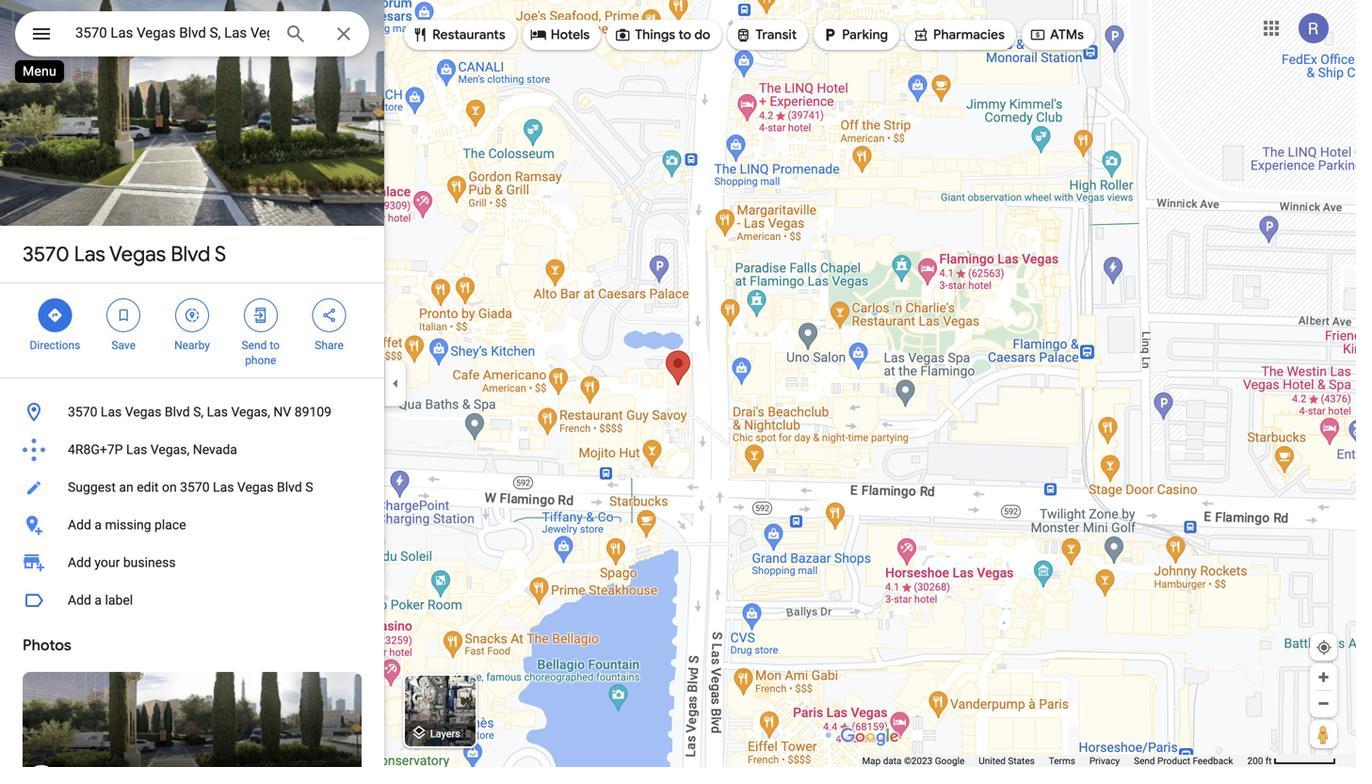 Task type: vqa. For each thing, say whether or not it's contained in the screenshot.
s within the button
yes



Task type: describe. For each thing, give the bounding box(es) containing it.
 hotels
[[530, 24, 590, 45]]

parking
[[842, 26, 888, 43]]

nv
[[274, 405, 291, 420]]

directions
[[30, 339, 80, 352]]

200 ft button
[[1248, 756, 1337, 767]]


[[913, 24, 930, 45]]

 atms
[[1029, 24, 1084, 45]]

terms
[[1049, 756, 1076, 767]]

show your location image
[[1316, 640, 1333, 657]]

vegas inside suggest an edit on 3570 las vegas blvd s "button"
[[237, 480, 274, 495]]

zoom in image
[[1317, 671, 1331, 685]]

3570 las vegas blvd s, las vegas, nv 89109
[[68, 405, 332, 420]]

united states
[[979, 756, 1035, 767]]

things
[[635, 26, 675, 43]]

google
[[935, 756, 965, 767]]


[[821, 24, 838, 45]]

zoom out image
[[1317, 697, 1331, 711]]

add a missing place button
[[0, 507, 384, 544]]


[[412, 24, 429, 45]]

feedback
[[1193, 756, 1233, 767]]

to inside the send to phone
[[270, 339, 280, 352]]

send product feedback button
[[1134, 755, 1233, 768]]

map data ©2023 google
[[862, 756, 965, 767]]

 parking
[[821, 24, 888, 45]]

vegas for s
[[109, 241, 166, 268]]

edit
[[137, 480, 159, 495]]

3570 las vegas blvd s
[[23, 241, 226, 268]]


[[614, 24, 631, 45]]

layers
[[430, 728, 461, 740]]

add a missing place
[[68, 518, 186, 533]]

add for add a missing place
[[68, 518, 91, 533]]

terms button
[[1049, 755, 1076, 768]]

share
[[315, 339, 344, 352]]

do
[[694, 26, 710, 43]]

united
[[979, 756, 1006, 767]]

send for send product feedback
[[1134, 756, 1155, 767]]

your
[[95, 555, 120, 571]]

send to phone
[[242, 339, 280, 367]]

united states button
[[979, 755, 1035, 768]]

 things to do
[[614, 24, 710, 45]]

add for add a label
[[68, 593, 91, 608]]


[[252, 305, 269, 326]]

89109
[[295, 405, 332, 420]]


[[735, 24, 752, 45]]

business
[[123, 555, 176, 571]]

label
[[105, 593, 133, 608]]

©2023
[[904, 756, 933, 767]]

 search field
[[15, 11, 369, 60]]

states
[[1008, 756, 1035, 767]]

3570 for 3570 las vegas blvd s
[[23, 241, 69, 268]]

vegas for s,
[[125, 405, 162, 420]]


[[115, 305, 132, 326]]

nevada
[[193, 442, 237, 458]]

send product feedback
[[1134, 756, 1233, 767]]

 pharmacies
[[913, 24, 1005, 45]]

product
[[1158, 756, 1191, 767]]

200 ft
[[1248, 756, 1272, 767]]


[[1029, 24, 1046, 45]]



Task type: locate. For each thing, give the bounding box(es) containing it.
s down 89109
[[305, 480, 313, 495]]

add down suggest
[[68, 518, 91, 533]]

add your business link
[[0, 544, 384, 582]]

0 vertical spatial 3570
[[23, 241, 69, 268]]

suggest
[[68, 480, 116, 495]]

1 vertical spatial send
[[1134, 756, 1155, 767]]

3 add from the top
[[68, 593, 91, 608]]


[[321, 305, 338, 326]]

1 vertical spatial vegas
[[125, 405, 162, 420]]

1 vertical spatial a
[[95, 593, 102, 608]]

1 vertical spatial s
[[305, 480, 313, 495]]

2 vertical spatial blvd
[[277, 480, 302, 495]]

blvd for s,
[[165, 405, 190, 420]]

suggest an edit on 3570 las vegas blvd s
[[68, 480, 313, 495]]

200
[[1248, 756, 1263, 767]]

s up actions for 3570 las vegas blvd s region
[[215, 241, 226, 268]]


[[30, 20, 53, 48]]

1 add from the top
[[68, 518, 91, 533]]

add a label button
[[0, 582, 384, 620]]

blvd up the 
[[171, 241, 210, 268]]

add a label
[[68, 593, 133, 608]]

1 vertical spatial blvd
[[165, 405, 190, 420]]

vegas
[[109, 241, 166, 268], [125, 405, 162, 420], [237, 480, 274, 495]]

1 horizontal spatial to
[[678, 26, 691, 43]]

3570 Las Vegas Blvd S, Las Vegas, NV 89109 field
[[15, 11, 369, 57]]

vegas,
[[231, 405, 270, 420], [151, 442, 190, 458]]

1 a from the top
[[95, 518, 102, 533]]

google maps element
[[0, 0, 1356, 768]]

las for 4r8g+7p las vegas, nevada
[[126, 442, 147, 458]]

ft
[[1266, 756, 1272, 767]]


[[530, 24, 547, 45]]

show street view coverage image
[[1310, 721, 1338, 749]]

3570 las vegas blvd s main content
[[0, 0, 384, 768]]

2 add from the top
[[68, 555, 91, 571]]

3570 inside suggest an edit on 3570 las vegas blvd s "button"
[[180, 480, 210, 495]]

4r8g+7p
[[68, 442, 123, 458]]

1 horizontal spatial vegas,
[[231, 405, 270, 420]]

photos
[[23, 636, 71, 656]]

0 horizontal spatial to
[[270, 339, 280, 352]]

0 horizontal spatial vegas,
[[151, 442, 190, 458]]

las for 3570 las vegas blvd s, las vegas, nv 89109
[[101, 405, 122, 420]]

blvd inside button
[[165, 405, 190, 420]]

3570 inside 3570 las vegas blvd s, las vegas, nv 89109 button
[[68, 405, 97, 420]]

a inside add a missing place button
[[95, 518, 102, 533]]

data
[[883, 756, 902, 767]]

missing
[[105, 518, 151, 533]]

 button
[[15, 11, 68, 60]]

send left product
[[1134, 756, 1155, 767]]

vegas, up on
[[151, 442, 190, 458]]

0 horizontal spatial send
[[242, 339, 267, 352]]

s inside suggest an edit on 3570 las vegas blvd s "button"
[[305, 480, 313, 495]]

send up phone
[[242, 339, 267, 352]]

0 horizontal spatial s
[[215, 241, 226, 268]]

nearby
[[174, 339, 210, 352]]

3570 up 
[[23, 241, 69, 268]]

add for add your business
[[68, 555, 91, 571]]

vegas inside 3570 las vegas blvd s, las vegas, nv 89109 button
[[125, 405, 162, 420]]

add left your on the left of the page
[[68, 555, 91, 571]]

footer inside google maps element
[[862, 755, 1248, 768]]

blvd inside "button"
[[277, 480, 302, 495]]

0 vertical spatial add
[[68, 518, 91, 533]]

to inside  things to do
[[678, 26, 691, 43]]

1 vertical spatial to
[[270, 339, 280, 352]]

2 vertical spatial vegas
[[237, 480, 274, 495]]

 restaurants
[[412, 24, 505, 45]]

send
[[242, 339, 267, 352], [1134, 756, 1155, 767]]

3570 right on
[[180, 480, 210, 495]]

on
[[162, 480, 177, 495]]

atms
[[1050, 26, 1084, 43]]

4r8g+7p las vegas, nevada button
[[0, 431, 384, 469]]

vegas down 4r8g+7p las vegas, nevada button
[[237, 480, 274, 495]]

vegas up  in the top left of the page
[[109, 241, 166, 268]]

send inside the send to phone
[[242, 339, 267, 352]]

blvd
[[171, 241, 210, 268], [165, 405, 190, 420], [277, 480, 302, 495]]

0 vertical spatial send
[[242, 339, 267, 352]]

actions for 3570 las vegas blvd s region
[[0, 284, 384, 378]]

transit
[[756, 26, 797, 43]]

phone
[[245, 354, 276, 367]]

add left the label
[[68, 593, 91, 608]]

None field
[[75, 22, 269, 44]]

footer containing map data ©2023 google
[[862, 755, 1248, 768]]

las
[[74, 241, 105, 268], [101, 405, 122, 420], [207, 405, 228, 420], [126, 442, 147, 458], [213, 480, 234, 495]]

blvd for s
[[171, 241, 210, 268]]

s,
[[193, 405, 204, 420]]

1 horizontal spatial s
[[305, 480, 313, 495]]

save
[[111, 339, 136, 352]]

a left "missing"
[[95, 518, 102, 533]]

2 a from the top
[[95, 593, 102, 608]]

restaurants
[[432, 26, 505, 43]]

blvd down nv
[[277, 480, 302, 495]]

las for 3570 las vegas blvd s
[[74, 241, 105, 268]]

0 vertical spatial a
[[95, 518, 102, 533]]

footer
[[862, 755, 1248, 768]]

to left "do"
[[678, 26, 691, 43]]

add your business
[[68, 555, 176, 571]]

vegas, left nv
[[231, 405, 270, 420]]

to up phone
[[270, 339, 280, 352]]

1 horizontal spatial send
[[1134, 756, 1155, 767]]

send for send to phone
[[242, 339, 267, 352]]

3570 las vegas blvd s, las vegas, nv 89109 button
[[0, 394, 384, 431]]

1 vertical spatial vegas,
[[151, 442, 190, 458]]

3570 up 4r8g+7p
[[68, 405, 97, 420]]

1 vertical spatial 3570
[[68, 405, 97, 420]]

a for label
[[95, 593, 102, 608]]

0 vertical spatial vegas
[[109, 241, 166, 268]]

place
[[154, 518, 186, 533]]

privacy button
[[1090, 755, 1120, 768]]

vegas up 4r8g+7p las vegas, nevada
[[125, 405, 162, 420]]

a for missing
[[95, 518, 102, 533]]

a left the label
[[95, 593, 102, 608]]

blvd left s,
[[165, 405, 190, 420]]

0 vertical spatial s
[[215, 241, 226, 268]]

las inside "button"
[[213, 480, 234, 495]]

add
[[68, 518, 91, 533], [68, 555, 91, 571], [68, 593, 91, 608]]

a
[[95, 518, 102, 533], [95, 593, 102, 608]]


[[47, 305, 63, 326]]

s
[[215, 241, 226, 268], [305, 480, 313, 495]]

google account: ruby anderson  
(rubyanndersson@gmail.com) image
[[1299, 13, 1329, 43]]

an
[[119, 480, 134, 495]]

collapse side panel image
[[385, 373, 406, 394]]

a inside button
[[95, 593, 102, 608]]

send inside button
[[1134, 756, 1155, 767]]

1 vertical spatial add
[[68, 555, 91, 571]]


[[184, 305, 201, 326]]

privacy
[[1090, 756, 1120, 767]]

to
[[678, 26, 691, 43], [270, 339, 280, 352]]

none field inside 3570 las vegas blvd s, las vegas, nv 89109 field
[[75, 22, 269, 44]]

pharmacies
[[933, 26, 1005, 43]]

2 vertical spatial 3570
[[180, 480, 210, 495]]

0 vertical spatial blvd
[[171, 241, 210, 268]]

map
[[862, 756, 881, 767]]

2 vertical spatial add
[[68, 593, 91, 608]]

4r8g+7p las vegas, nevada
[[68, 442, 237, 458]]

0 vertical spatial to
[[678, 26, 691, 43]]

 transit
[[735, 24, 797, 45]]

3570
[[23, 241, 69, 268], [68, 405, 97, 420], [180, 480, 210, 495]]

hotels
[[551, 26, 590, 43]]

3570 for 3570 las vegas blvd s, las vegas, nv 89109
[[68, 405, 97, 420]]

0 vertical spatial vegas,
[[231, 405, 270, 420]]

suggest an edit on 3570 las vegas blvd s button
[[0, 469, 384, 507]]



